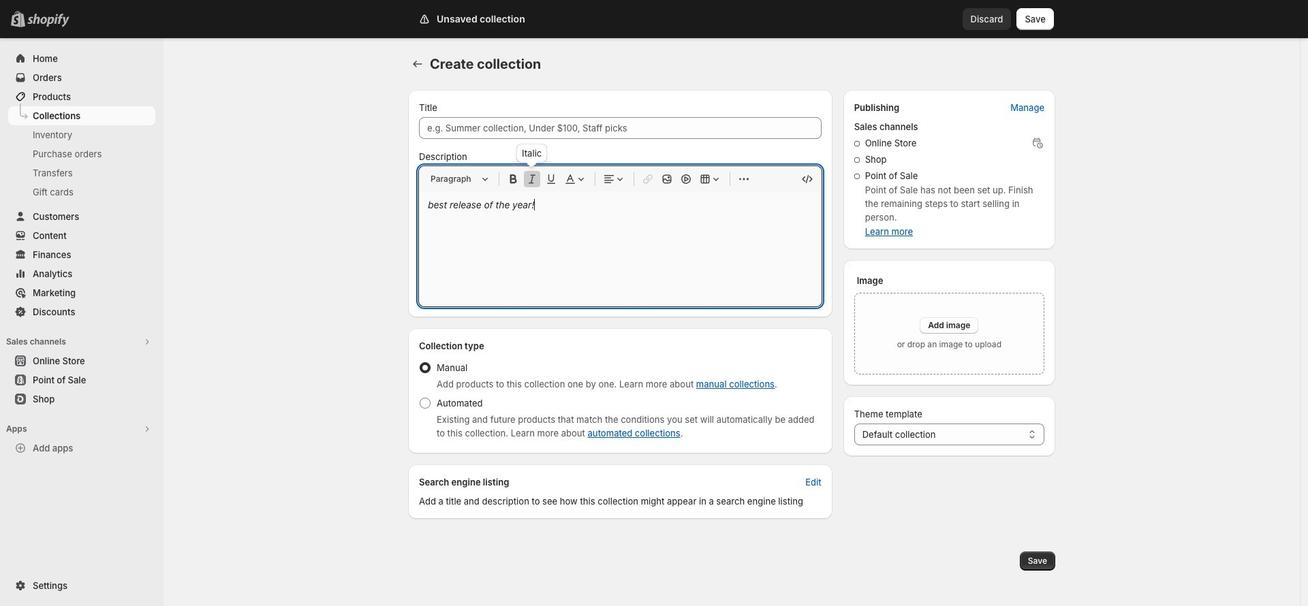 Task type: locate. For each thing, give the bounding box(es) containing it.
tooltip
[[517, 144, 548, 163]]



Task type: vqa. For each thing, say whether or not it's contained in the screenshot.
Search countries text field
no



Task type: describe. For each thing, give the bounding box(es) containing it.
shopify image
[[30, 14, 72, 27]]

e.g. Summer collection, Under $100, Staff picks text field
[[419, 117, 821, 139]]



